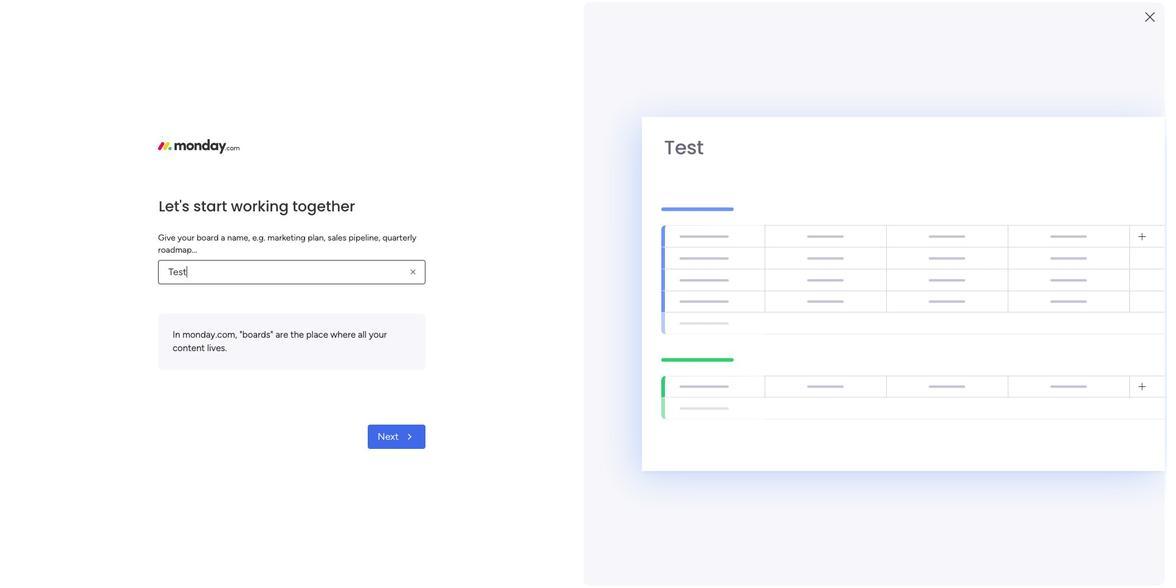 Task type: locate. For each thing, give the bounding box(es) containing it.
give your board a name, e.g. marketing plan, sales pipeline, quarterly roadmap...
[[158, 233, 417, 255]]

1 horizontal spatial learn
[[979, 512, 1000, 522]]

getting
[[979, 498, 1009, 508]]

feed
[[281, 314, 304, 328]]

management
[[319, 409, 373, 420]]

how
[[1002, 512, 1018, 522]]

→
[[757, 7, 766, 18]]

0 horizontal spatial your
[[178, 233, 195, 243]]

your right all
[[369, 329, 387, 340]]

in
[[709, 7, 716, 18], [1030, 382, 1038, 393]]

click
[[736, 7, 754, 18]]

✨ join us for our online conference dec 14th
[[472, 7, 661, 18]]

e.g.
[[252, 233, 266, 243]]

us
[[508, 7, 517, 18]]

update feed (inbox)
[[241, 314, 343, 328]]

your for give
[[178, 233, 195, 243]]

ready-
[[938, 396, 966, 408]]

let's
[[159, 196, 190, 216]]

marketing
[[268, 233, 306, 243]]

0 horizontal spatial learn
[[931, 463, 955, 474]]

workspaces navigation
[[9, 142, 119, 162]]

with
[[1077, 382, 1096, 393]]

your up made
[[966, 382, 985, 393]]

your inside boost your workflow in minutes with ready-made templates
[[966, 382, 985, 393]]

your up roadmap...
[[178, 233, 195, 243]]

2 horizontal spatial your
[[966, 382, 985, 393]]

give
[[158, 233, 176, 243]]

dapulse x slim image
[[1095, 113, 1109, 127]]

in left one
[[709, 7, 716, 18]]

1 vertical spatial your
[[369, 329, 387, 340]]

✨
[[475, 7, 486, 18]]

in left minutes
[[1030, 382, 1038, 393]]

0 vertical spatial your
[[178, 233, 195, 243]]

your inside give your board a name, e.g. marketing plan, sales pipeline, quarterly roadmap...
[[178, 233, 195, 243]]

register
[[673, 7, 707, 18]]

boost your workflow in minutes with ready-made templates
[[938, 382, 1096, 408]]

content
[[173, 343, 205, 354]]

a
[[221, 233, 225, 243]]

0 vertical spatial in
[[709, 7, 716, 18]]

lives.
[[207, 343, 227, 354]]

online
[[549, 7, 574, 18]]

start
[[193, 196, 227, 216]]

conference
[[576, 7, 623, 18]]

together
[[293, 196, 355, 216]]

"boards"
[[240, 329, 273, 340]]

getting started element
[[931, 486, 1113, 534]]

1 vertical spatial in
[[1030, 382, 1038, 393]]

complete your profile
[[949, 117, 1057, 130]]

lottie animation element
[[586, 54, 928, 100]]

your
[[1000, 117, 1023, 130]]

monday.com
[[1020, 512, 1069, 522]]

one
[[718, 7, 734, 18]]

workflow
[[988, 382, 1028, 393]]

2 vertical spatial your
[[966, 382, 985, 393]]

logo image
[[158, 139, 240, 154]]

1 horizontal spatial your
[[369, 329, 387, 340]]

the
[[291, 329, 304, 340]]

learn left &
[[931, 463, 955, 474]]

1 vertical spatial learn
[[979, 512, 1000, 522]]

profile
[[1025, 117, 1057, 130]]

for
[[519, 7, 531, 18]]

works
[[1071, 512, 1094, 522]]

started
[[1011, 498, 1039, 508]]

help center element
[[931, 544, 1113, 589]]

made
[[966, 396, 991, 408]]

work management
[[297, 409, 373, 420]]

learn
[[931, 463, 955, 474], [979, 512, 1000, 522]]

register in one click → link
[[673, 7, 766, 18]]

0
[[352, 316, 357, 326]]

getting started learn how monday.com works
[[979, 498, 1094, 522]]

1 horizontal spatial in
[[1030, 382, 1038, 393]]

learn down getting
[[979, 512, 1000, 522]]

open update feed (inbox) image
[[224, 314, 239, 328]]

&
[[957, 463, 964, 474]]

your
[[178, 233, 195, 243], [369, 329, 387, 340], [966, 382, 985, 393]]

next
[[378, 431, 399, 443]]

dec
[[625, 7, 641, 18]]



Task type: describe. For each thing, give the bounding box(es) containing it.
quarterly
[[383, 233, 417, 243]]

install our mobile app
[[961, 215, 1051, 226]]

inspired
[[983, 463, 1018, 474]]

learn inside getting started learn how monday.com works
[[979, 512, 1000, 522]]

your for boost
[[966, 382, 985, 393]]

work management button
[[232, 379, 557, 433]]

14th
[[643, 7, 661, 18]]

join
[[488, 7, 506, 18]]

roadmap...
[[158, 245, 197, 255]]

monday.com,
[[183, 329, 237, 340]]

complete
[[949, 117, 998, 130]]

place
[[306, 329, 328, 340]]

0 horizontal spatial in
[[709, 7, 716, 18]]

app
[[1034, 215, 1051, 226]]

name,
[[227, 233, 250, 243]]

(inbox)
[[306, 314, 343, 328]]

our
[[533, 7, 547, 18]]

in monday.com, "boards" are the place where all your content lives.
[[173, 329, 387, 354]]

templates image image
[[942, 287, 1102, 371]]

install our mobile app link
[[961, 214, 1113, 227]]

get
[[966, 463, 981, 474]]

working
[[231, 196, 289, 216]]

register in one click →
[[673, 7, 766, 18]]

install
[[961, 215, 985, 226]]

work
[[297, 409, 317, 420]]

Give your board a name, e.g. marketing plan, sales pipeline, quarterly roadmap... text field
[[158, 260, 426, 284]]

0 vertical spatial learn
[[931, 463, 955, 474]]

mobile
[[1005, 215, 1032, 226]]

minutes
[[1040, 382, 1075, 393]]

in
[[173, 329, 180, 340]]

board
[[197, 233, 219, 243]]

all
[[358, 329, 367, 340]]

update
[[241, 314, 278, 328]]

templates
[[993, 396, 1037, 408]]

learn & get inspired
[[931, 463, 1018, 474]]

boost
[[938, 382, 963, 393]]

pipeline,
[[349, 233, 381, 243]]

our
[[987, 215, 1002, 226]]

sales
[[328, 233, 347, 243]]

your inside in monday.com, "boards" are the place where all your content lives.
[[369, 329, 387, 340]]

test
[[665, 134, 704, 161]]

let's start working together
[[159, 196, 355, 216]]

next button
[[368, 425, 426, 449]]

plan,
[[308, 233, 326, 243]]

in inside boost your workflow in minutes with ready-made templates
[[1030, 382, 1038, 393]]

are
[[276, 329, 288, 340]]

where
[[331, 329, 356, 340]]



Task type: vqa. For each thing, say whether or not it's contained in the screenshot.
one
yes



